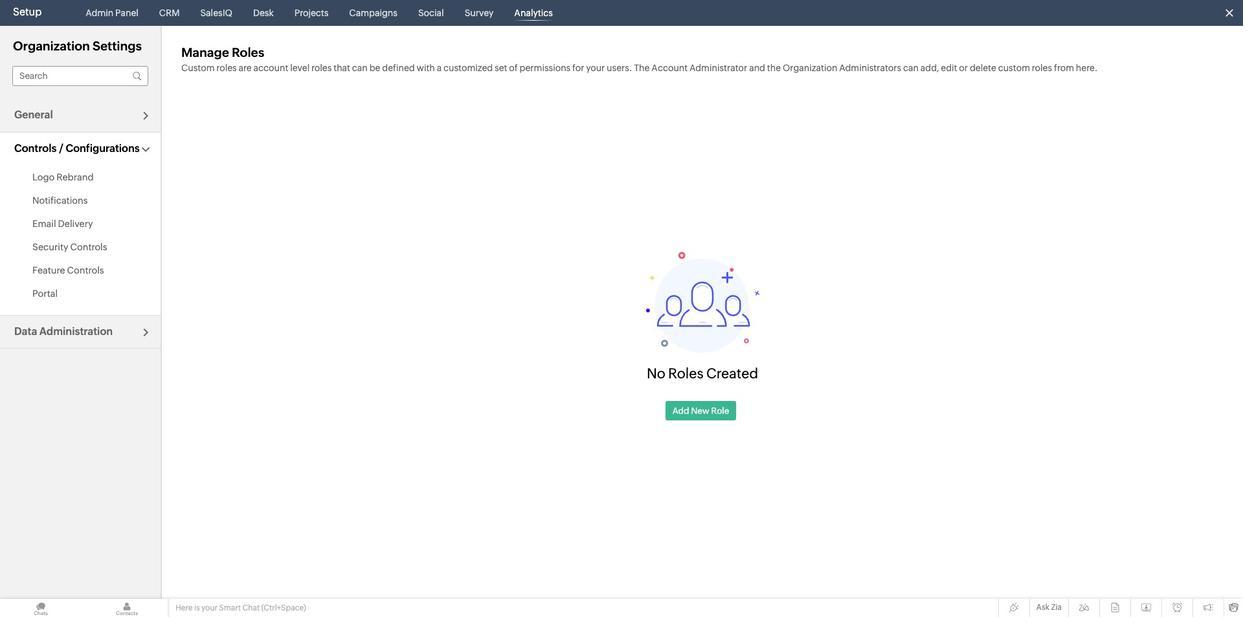 Task type: describe. For each thing, give the bounding box(es) containing it.
chats image
[[0, 600, 82, 618]]

your
[[201, 604, 218, 613]]

panel
[[115, 8, 138, 18]]

admin panel link
[[81, 0, 144, 26]]

ask zia
[[1037, 604, 1062, 613]]

survey
[[465, 8, 494, 18]]

desk link
[[248, 0, 279, 26]]

survey link
[[460, 0, 499, 26]]

zia
[[1051, 604, 1062, 613]]

contacts image
[[86, 600, 168, 618]]

admin panel
[[86, 8, 138, 18]]

desk
[[253, 8, 274, 18]]

here is your smart chat (ctrl+space)
[[175, 604, 306, 613]]

campaigns
[[349, 8, 398, 18]]

analytics link
[[509, 0, 558, 26]]

here
[[175, 604, 193, 613]]

is
[[194, 604, 200, 613]]

crm
[[159, 8, 180, 18]]



Task type: locate. For each thing, give the bounding box(es) containing it.
campaigns link
[[344, 0, 403, 26]]

projects
[[294, 8, 329, 18]]

(ctrl+space)
[[261, 604, 306, 613]]

chat
[[242, 604, 260, 613]]

smart
[[219, 604, 241, 613]]

social
[[418, 8, 444, 18]]

admin
[[86, 8, 113, 18]]

analytics
[[514, 8, 553, 18]]

crm link
[[154, 0, 185, 26]]

projects link
[[289, 0, 334, 26]]

ask
[[1037, 604, 1050, 613]]

setup
[[13, 6, 42, 18]]

salesiq link
[[195, 0, 238, 26]]

social link
[[413, 0, 449, 26]]

salesiq
[[200, 8, 232, 18]]



